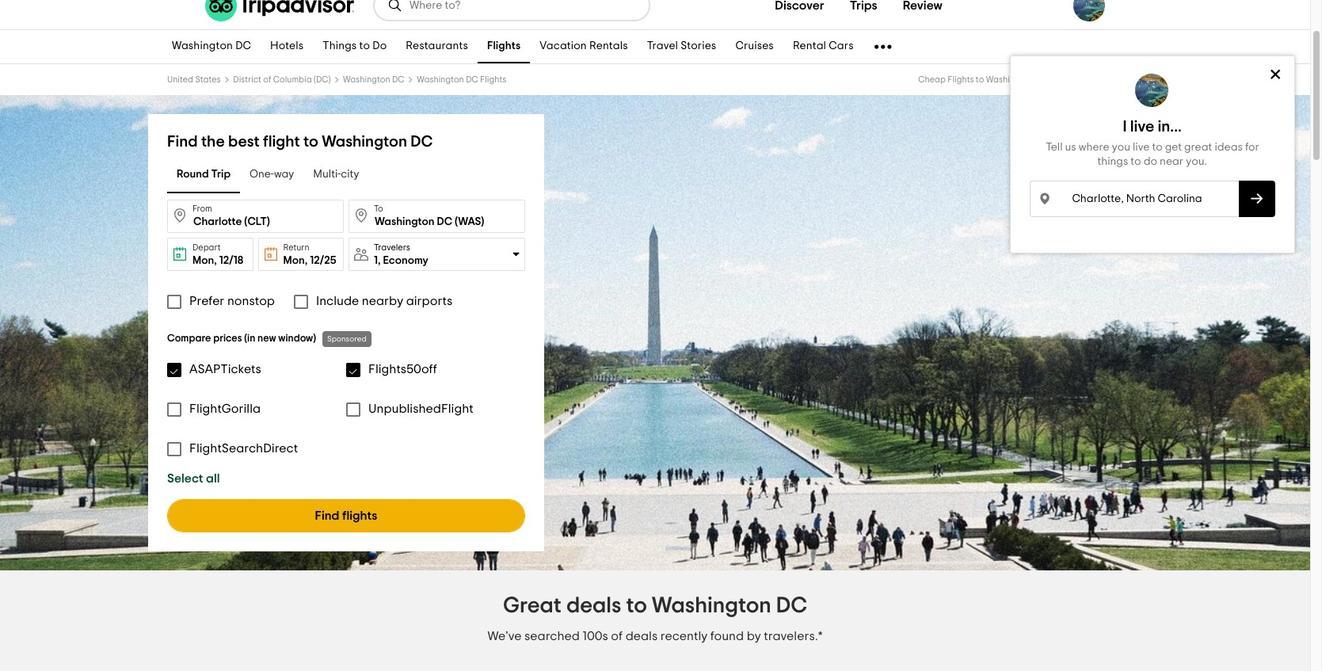Task type: describe. For each thing, give the bounding box(es) containing it.
one-
[[250, 169, 274, 180]]

flights link
[[478, 30, 531, 63]]

depart
[[193, 243, 221, 252]]

Search search field
[[410, 0, 636, 13]]

searched
[[525, 630, 580, 643]]

washington down restaurants link
[[417, 75, 464, 84]]

cheap flights to washington dc - washington dc flights
[[919, 75, 1144, 84]]

dc down restaurants link
[[392, 75, 405, 84]]

flights up i
[[1118, 75, 1144, 84]]

washington dc flights
[[417, 75, 507, 84]]

compare prices (in new window)
[[167, 334, 316, 344]]

unpublishedflight
[[369, 403, 474, 415]]

dc down flights link
[[466, 75, 478, 84]]

12/25
[[310, 255, 337, 266]]

0 horizontal spatial washington dc link
[[162, 30, 261, 63]]

include
[[316, 295, 359, 308]]

washington up states
[[172, 41, 233, 52]]

dc left "avatar image"
[[1103, 75, 1116, 84]]

tell
[[1046, 142, 1063, 153]]

flight
[[263, 134, 300, 150]]

do
[[1145, 156, 1158, 167]]

sponsored
[[327, 335, 367, 343]]

washington right -
[[1054, 75, 1101, 84]]

to left "do"
[[1132, 156, 1142, 167]]

dc up travelers.*
[[777, 595, 808, 617]]

best
[[228, 134, 260, 150]]

find the best flight to washington dc
[[167, 134, 433, 150]]

Search text field
[[1030, 181, 1240, 217]]

0 vertical spatial live
[[1131, 119, 1155, 135]]

great
[[1185, 142, 1213, 153]]

the
[[201, 134, 225, 150]]

nearby
[[362, 295, 404, 308]]

way
[[274, 169, 294, 180]]

things to do link
[[313, 30, 397, 63]]

,
[[378, 255, 381, 266]]

flightgorilla
[[189, 403, 261, 415]]

united states link
[[167, 75, 221, 84]]

round trip
[[177, 169, 231, 180]]

-
[[1050, 75, 1052, 84]]

you
[[1113, 142, 1131, 153]]

stories
[[681, 41, 717, 52]]

travel
[[647, 41, 679, 52]]

asaptickets
[[189, 363, 261, 376]]

search image
[[388, 0, 403, 13]]

avatar image image
[[1135, 74, 1169, 107]]

we've
[[488, 630, 522, 643]]

find for find the best flight to washington dc
[[167, 134, 198, 150]]

vacation rentals
[[540, 41, 628, 52]]

mon, for mon, 12/18
[[193, 255, 217, 266]]

restaurants link
[[397, 30, 478, 63]]

1 vertical spatial washington dc
[[343, 75, 405, 84]]

do
[[373, 41, 387, 52]]

find flights button
[[167, 499, 526, 533]]

include nearby airports
[[316, 295, 453, 308]]

travelers.*
[[764, 630, 823, 643]]

travelers 1 , economy
[[374, 243, 429, 266]]

select all
[[167, 472, 220, 485]]

one-way
[[250, 169, 294, 180]]

0 horizontal spatial deals
[[567, 595, 622, 617]]

(in
[[244, 334, 255, 344]]

flights down search search box on the top of page
[[487, 41, 521, 52]]

profile picture image
[[1074, 0, 1106, 21]]

columbia
[[273, 75, 312, 84]]

we've searched 100s of deals recently found by travelers.*
[[488, 630, 823, 643]]

things
[[323, 41, 357, 52]]

1 vertical spatial live
[[1133, 142, 1150, 153]]

travelers
[[374, 243, 410, 252]]

from
[[193, 205, 212, 213]]

where
[[1079, 142, 1110, 153]]

1 vertical spatial washington dc link
[[343, 75, 405, 84]]

select
[[167, 472, 203, 485]]

washington down 'things to do' 'link' on the top of the page
[[343, 75, 390, 84]]

all
[[206, 472, 220, 485]]

prefer
[[189, 295, 225, 308]]

rental cars link
[[784, 30, 864, 63]]



Task type: locate. For each thing, give the bounding box(es) containing it.
deals down great deals to washington dc
[[626, 630, 658, 643]]

find inside find flights button
[[315, 510, 340, 522]]

get
[[1166, 142, 1183, 153]]

1 horizontal spatial find
[[315, 510, 340, 522]]

find flights
[[315, 510, 378, 522]]

1 vertical spatial deals
[[626, 630, 658, 643]]

mon, inside return mon, 12/25
[[283, 255, 308, 266]]

washington dc down do at left
[[343, 75, 405, 84]]

to
[[374, 205, 383, 213]]

prices
[[213, 334, 242, 344]]

for
[[1246, 142, 1260, 153]]

compare
[[167, 334, 211, 344]]

mon, for mon, 12/25
[[283, 255, 308, 266]]

flights
[[342, 510, 378, 522]]

district of columbia (dc) link
[[233, 75, 331, 84]]

deals up '100s'
[[567, 595, 622, 617]]

great
[[503, 595, 562, 617]]

to left do at left
[[359, 41, 370, 52]]

washington up city
[[322, 134, 407, 150]]

1 horizontal spatial mon,
[[283, 255, 308, 266]]

100s
[[583, 630, 609, 643]]

cruises link
[[726, 30, 784, 63]]

find left flights
[[315, 510, 340, 522]]

City or Airport text field
[[167, 200, 344, 233], [349, 200, 526, 233]]

vacation rentals link
[[531, 30, 638, 63]]

return
[[283, 243, 310, 252]]

0 horizontal spatial washington dc
[[172, 41, 251, 52]]

1 horizontal spatial washington dc
[[343, 75, 405, 84]]

i
[[1124, 119, 1128, 135]]

rentals
[[590, 41, 628, 52]]

district of columbia (dc)
[[233, 75, 331, 84]]

recently
[[661, 630, 708, 643]]

live up "do"
[[1133, 142, 1150, 153]]

dc
[[236, 41, 251, 52], [392, 75, 405, 84], [466, 75, 478, 84], [1036, 75, 1048, 84], [1103, 75, 1116, 84], [411, 134, 433, 150], [777, 595, 808, 617]]

trip
[[211, 169, 231, 180]]

live
[[1131, 119, 1155, 135], [1133, 142, 1150, 153]]

0 horizontal spatial find
[[167, 134, 198, 150]]

prefer nonstop
[[189, 295, 275, 308]]

washington dc link
[[162, 30, 261, 63], [343, 75, 405, 84]]

dc down washington dc flights
[[411, 134, 433, 150]]

washington up found
[[652, 595, 772, 617]]

0 vertical spatial washington dc
[[172, 41, 251, 52]]

(dc)
[[314, 75, 331, 84]]

in...
[[1159, 119, 1183, 135]]

great deals to washington dc
[[503, 595, 808, 617]]

united
[[167, 75, 193, 84]]

return mon, 12/25
[[283, 243, 337, 266]]

city or airport text field for from
[[167, 200, 344, 233]]

nonstop
[[227, 295, 275, 308]]

by
[[747, 630, 762, 643]]

to up "do"
[[1153, 142, 1163, 153]]

to inside 'link'
[[359, 41, 370, 52]]

to right flight
[[304, 134, 319, 150]]

tripadvisor image
[[205, 0, 354, 21]]

washington dc link down do at left
[[343, 75, 405, 84]]

1 horizontal spatial deals
[[626, 630, 658, 643]]

multi-city
[[313, 169, 359, 180]]

1 vertical spatial find
[[315, 510, 340, 522]]

rental cars
[[793, 41, 854, 52]]

travel stories link
[[638, 30, 726, 63]]

mon, inside the depart mon, 12/18
[[193, 255, 217, 266]]

mon, down depart
[[193, 255, 217, 266]]

0 vertical spatial of
[[263, 75, 271, 84]]

to
[[359, 41, 370, 52], [976, 75, 985, 84], [304, 134, 319, 150], [1153, 142, 1163, 153], [1132, 156, 1142, 167], [627, 595, 647, 617]]

things
[[1098, 156, 1129, 167]]

2 mon, from the left
[[283, 255, 308, 266]]

washington dc flights link
[[417, 75, 507, 84]]

0 vertical spatial deals
[[567, 595, 622, 617]]

economy
[[383, 255, 429, 266]]

washington dc up states
[[172, 41, 251, 52]]

cars
[[829, 41, 854, 52]]

None search field
[[375, 0, 649, 20]]

1 horizontal spatial of
[[611, 630, 623, 643]]

0 vertical spatial washington dc link
[[162, 30, 261, 63]]

find for find flights
[[315, 510, 340, 522]]

round
[[177, 169, 209, 180]]

0 horizontal spatial city or airport text field
[[167, 200, 344, 233]]

0 vertical spatial find
[[167, 134, 198, 150]]

1 city or airport text field from the left
[[167, 200, 344, 233]]

1 mon, from the left
[[193, 255, 217, 266]]

vacation
[[540, 41, 587, 52]]

multi-
[[313, 169, 341, 180]]

you.
[[1187, 156, 1208, 167]]

mon, down return
[[283, 255, 308, 266]]

rental
[[793, 41, 827, 52]]

flightsearchdirect
[[189, 442, 298, 455]]

window)
[[278, 334, 316, 344]]

12/18
[[219, 255, 244, 266]]

restaurants
[[406, 41, 468, 52]]

us
[[1066, 142, 1077, 153]]

to up we've searched 100s of deals recently found by travelers.*
[[627, 595, 647, 617]]

new
[[258, 334, 276, 344]]

city or airport text field up travelers 1 , economy
[[349, 200, 526, 233]]

flights down flights link
[[480, 75, 507, 84]]

depart mon, 12/18
[[193, 243, 244, 266]]

hotels
[[270, 41, 304, 52]]

find
[[167, 134, 198, 150], [315, 510, 340, 522]]

ideas
[[1215, 142, 1244, 153]]

0 horizontal spatial of
[[263, 75, 271, 84]]

0 horizontal spatial mon,
[[193, 255, 217, 266]]

found
[[711, 630, 744, 643]]

states
[[195, 75, 221, 84]]

1 vertical spatial of
[[611, 630, 623, 643]]

i live in... tell us where you live to get great ideas for things to do near you.
[[1046, 119, 1260, 167]]

washington left -
[[987, 75, 1034, 84]]

of right district
[[263, 75, 271, 84]]

2 city or airport text field from the left
[[349, 200, 526, 233]]

of right '100s'
[[611, 630, 623, 643]]

hotels link
[[261, 30, 313, 63]]

airports
[[406, 295, 453, 308]]

city
[[341, 169, 359, 180]]

live right i
[[1131, 119, 1155, 135]]

near
[[1161, 156, 1185, 167]]

travel stories
[[647, 41, 717, 52]]

united states
[[167, 75, 221, 84]]

dc up district
[[236, 41, 251, 52]]

washington
[[172, 41, 233, 52], [343, 75, 390, 84], [417, 75, 464, 84], [987, 75, 1034, 84], [1054, 75, 1101, 84], [322, 134, 407, 150], [652, 595, 772, 617]]

flights right cheap
[[948, 75, 975, 84]]

cheap
[[919, 75, 946, 84]]

city or airport text field down "one-"
[[167, 200, 344, 233]]

1
[[374, 255, 378, 266]]

1 horizontal spatial city or airport text field
[[349, 200, 526, 233]]

washington dc link up states
[[162, 30, 261, 63]]

city or airport text field for to
[[349, 200, 526, 233]]

1 horizontal spatial washington dc link
[[343, 75, 405, 84]]

dc left -
[[1036, 75, 1048, 84]]

cruises
[[736, 41, 774, 52]]

find left the
[[167, 134, 198, 150]]

to right cheap
[[976, 75, 985, 84]]



Task type: vqa. For each thing, say whether or not it's contained in the screenshot.
latest at the bottom left
no



